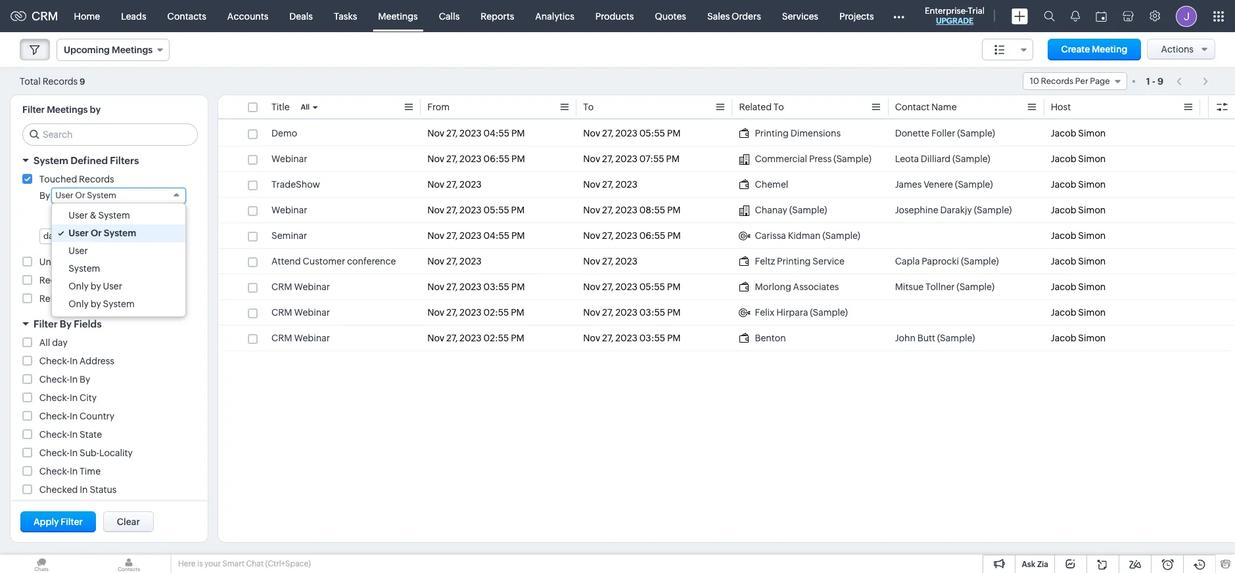Task type: describe. For each thing, give the bounding box(es) containing it.
check- for check-in sub-locality
[[39, 448, 70, 459]]

darakjy
[[940, 205, 972, 216]]

nov 27, 2023 03:55 pm for felix hirpara (sample)
[[583, 308, 681, 318]]

8 simon from the top
[[1078, 308, 1106, 318]]

system inside dropdown button
[[34, 155, 68, 166]]

printing dimensions link
[[739, 127, 841, 140]]

simon for capla paprocki (sample)
[[1078, 256, 1106, 267]]

demo
[[271, 128, 297, 139]]

customer
[[303, 256, 345, 267]]

chemel
[[755, 179, 788, 190]]

records for related
[[74, 294, 109, 304]]

(sample) for leota dilliard (sample)
[[952, 154, 990, 164]]

tradeshow
[[271, 179, 320, 190]]

crm webinar for morlong
[[271, 282, 330, 293]]

clear
[[117, 517, 140, 528]]

(sample) for josephine darakjy (sample)
[[974, 205, 1012, 216]]

morlong associates
[[755, 282, 839, 293]]

chats image
[[0, 555, 83, 574]]

webinar link for nov 27, 2023 06:55 pm
[[271, 153, 307, 166]]

user option
[[52, 243, 185, 260]]

time
[[80, 467, 101, 477]]

defined
[[71, 155, 108, 166]]

(sample) for mitsue tollner (sample)
[[957, 282, 995, 293]]

9 for 1 - 9
[[1158, 76, 1164, 86]]

(sample) up carissa kidman (sample)
[[789, 205, 827, 216]]

kidman
[[788, 231, 821, 241]]

actions
[[1161, 44, 1194, 55]]

locality
[[99, 448, 133, 459]]

felix
[[755, 308, 775, 318]]

user for user
[[69, 246, 88, 256]]

sales
[[707, 11, 730, 21]]

touched records
[[39, 174, 114, 185]]

list box containing user & system
[[52, 204, 185, 317]]

user & system
[[69, 210, 130, 221]]

3 crm webinar link from the top
[[271, 332, 330, 345]]

crm for benton
[[271, 333, 292, 344]]

butt
[[917, 333, 935, 344]]

products link
[[585, 0, 644, 32]]

by for user
[[91, 281, 101, 292]]

by for system
[[91, 299, 101, 310]]

jacob for josephine darakjy (sample)
[[1051, 205, 1076, 216]]

create meeting
[[1061, 44, 1128, 55]]

hirpara
[[777, 308, 808, 318]]

capla
[[895, 256, 920, 267]]

tollner
[[926, 282, 955, 293]]

(sample) for john butt (sample)
[[937, 333, 975, 344]]

check- for check-in time
[[39, 467, 70, 477]]

user & system option
[[52, 207, 185, 225]]

chemel link
[[739, 178, 788, 191]]

quotes
[[655, 11, 686, 21]]

related records action
[[39, 294, 139, 304]]

only for only by user
[[69, 281, 89, 292]]

by inside filter by fields dropdown button
[[60, 319, 72, 330]]

webinar for benton
[[294, 333, 330, 344]]

&
[[90, 210, 96, 221]]

contacts
[[167, 11, 206, 21]]

all for all
[[301, 103, 310, 111]]

conference
[[347, 256, 396, 267]]

in for time
[[70, 467, 78, 477]]

system up user or system option
[[98, 210, 130, 221]]

nov 27, 2023 02:55 pm for felix hirpara (sample)
[[427, 308, 524, 318]]

untouched
[[39, 257, 87, 268]]

record action
[[39, 275, 100, 286]]

or inside option
[[91, 228, 102, 239]]

jacob simon for james venere (sample)
[[1051, 179, 1106, 190]]

chat
[[246, 560, 264, 569]]

record
[[39, 275, 70, 286]]

apply
[[34, 517, 59, 528]]

records for total
[[42, 76, 78, 86]]

create meeting button
[[1048, 39, 1141, 60]]

02:55 for felix hirpara (sample)
[[484, 308, 509, 318]]

by user or system
[[39, 191, 116, 201]]

contact
[[895, 102, 930, 112]]

chanay (sample) link
[[739, 204, 827, 217]]

check-in country
[[39, 412, 115, 422]]

orders
[[732, 11, 761, 21]]

deals
[[289, 11, 313, 21]]

nov 27, 2023 03:55 pm for benton
[[583, 333, 681, 344]]

projects link
[[829, 0, 885, 32]]

check-in state
[[39, 430, 102, 440]]

checked
[[39, 485, 78, 496]]

simon for james venere (sample)
[[1078, 179, 1106, 190]]

only by user
[[69, 281, 122, 292]]

ask zia
[[1022, 561, 1048, 570]]

venere
[[924, 179, 953, 190]]

02:55 for benton
[[484, 333, 509, 344]]

status
[[90, 485, 117, 496]]

records for untouched
[[89, 257, 125, 268]]

system up record action
[[69, 264, 100, 274]]

filter for filter by fields
[[34, 319, 58, 330]]

here is your smart chat (ctrl+space)
[[178, 560, 311, 569]]

03:55 for felix hirpara (sample)
[[639, 308, 665, 318]]

related for related records action
[[39, 294, 72, 304]]

nov 27, 2023 05:55 pm for nov 27, 2023 03:55 pm
[[583, 282, 681, 293]]

webinar for morlong associates
[[294, 282, 330, 293]]

5 jacob from the top
[[1051, 231, 1076, 241]]

filter inside button
[[61, 517, 83, 528]]

foller
[[931, 128, 955, 139]]

service
[[813, 256, 845, 267]]

row group containing demo
[[218, 121, 1235, 352]]

commercial
[[755, 154, 807, 164]]

1 vertical spatial printing
[[777, 256, 811, 267]]

accounts
[[227, 11, 268, 21]]

total records 9
[[20, 76, 85, 86]]

system down user & system option
[[104, 228, 136, 239]]

sales orders link
[[697, 0, 772, 32]]

check- for check-in by
[[39, 375, 70, 385]]

jacob for mitsue tollner (sample)
[[1051, 282, 1076, 293]]

state
[[80, 430, 102, 440]]

trial
[[968, 6, 985, 16]]

feltz printing service
[[755, 256, 845, 267]]

(sample) for donette foller (sample)
[[957, 128, 995, 139]]

jacob for john butt (sample)
[[1051, 333, 1076, 344]]

jacob for capla paprocki (sample)
[[1051, 256, 1076, 267]]

benton link
[[739, 332, 786, 345]]

in for city
[[70, 393, 78, 404]]

User Or System field
[[51, 188, 186, 204]]

check- for check-in country
[[39, 412, 70, 422]]

crm webinar link for morlong
[[271, 281, 330, 294]]

jacob simon for capla paprocki (sample)
[[1051, 256, 1106, 267]]

mitsue
[[895, 282, 924, 293]]

donette foller (sample)
[[895, 128, 995, 139]]

feltz
[[755, 256, 775, 267]]

day
[[52, 338, 68, 348]]

related for related to
[[739, 102, 772, 112]]

here
[[178, 560, 196, 569]]

capla paprocki (sample) link
[[895, 255, 999, 268]]

1
[[1146, 76, 1150, 86]]

nov 27, 2023 05:55 pm for nov 27, 2023 04:55 pm
[[583, 128, 681, 139]]

1 - 9
[[1146, 76, 1164, 86]]

only by system option
[[52, 296, 185, 314]]

(sample) for carissa kidman (sample)
[[823, 231, 860, 241]]

projects
[[839, 11, 874, 21]]

in for country
[[70, 412, 78, 422]]

carissa kidman (sample) link
[[739, 229, 860, 243]]

tasks
[[334, 11, 357, 21]]

untouched records
[[39, 257, 125, 268]]

meeting
[[1092, 44, 1128, 55]]

dilliard
[[921, 154, 951, 164]]

2 vertical spatial by
[[80, 375, 90, 385]]

check-in city
[[39, 393, 97, 404]]

leota dilliard (sample)
[[895, 154, 990, 164]]

demo link
[[271, 127, 297, 140]]

crm for felix hirpara (sample)
[[271, 308, 292, 318]]

jacob simon for mitsue tollner (sample)
[[1051, 282, 1106, 293]]

meetings link
[[368, 0, 428, 32]]

upgrade
[[936, 16, 974, 26]]

only by system
[[69, 299, 135, 310]]

0 vertical spatial by
[[39, 191, 50, 201]]

meetings inside meetings "link"
[[378, 11, 418, 21]]

check-in by
[[39, 375, 90, 385]]

0 vertical spatial action
[[72, 275, 100, 286]]

signals image
[[1071, 11, 1080, 22]]



Task type: locate. For each thing, give the bounding box(es) containing it.
1 jacob simon from the top
[[1051, 128, 1106, 139]]

nov 27, 2023 04:55 pm for nov 27, 2023 06:55 pm
[[427, 231, 525, 241]]

0 vertical spatial 04:55
[[484, 128, 510, 139]]

crm webinar link for felix
[[271, 306, 330, 319]]

user down system option
[[103, 281, 122, 292]]

john butt (sample) link
[[895, 332, 975, 345]]

(sample) down associates
[[810, 308, 848, 318]]

james
[[895, 179, 922, 190]]

ask
[[1022, 561, 1036, 570]]

records down "only by user"
[[74, 294, 109, 304]]

1 04:55 from the top
[[484, 128, 510, 139]]

carissa kidman (sample)
[[755, 231, 860, 241]]

9 inside total records 9
[[80, 77, 85, 86]]

1 jacob from the top
[[1051, 128, 1076, 139]]

9 simon from the top
[[1078, 333, 1106, 344]]

(sample) right butt
[[937, 333, 975, 344]]

0 vertical spatial nov 27, 2023 03:55 pm
[[427, 282, 525, 293]]

only inside option
[[69, 281, 89, 292]]

2 horizontal spatial by
[[80, 375, 90, 385]]

nov 27, 2023 03:55 pm
[[427, 282, 525, 293], [583, 308, 681, 318], [583, 333, 681, 344]]

0 vertical spatial nov 27, 2023 05:55 pm
[[583, 128, 681, 139]]

quotes link
[[644, 0, 697, 32]]

6 jacob from the top
[[1051, 256, 1076, 267]]

2 simon from the top
[[1078, 154, 1106, 164]]

(sample) for capla paprocki (sample)
[[961, 256, 999, 267]]

1 crm webinar link from the top
[[271, 281, 330, 294]]

or down 'touched records'
[[75, 191, 85, 200]]

0 vertical spatial only
[[69, 281, 89, 292]]

or inside by user or system
[[75, 191, 85, 200]]

1 horizontal spatial by
[[60, 319, 72, 330]]

user left &
[[69, 210, 88, 221]]

0 vertical spatial crm webinar link
[[271, 281, 330, 294]]

1 simon from the top
[[1078, 128, 1106, 139]]

only for only by system
[[69, 299, 89, 310]]

2 vertical spatial nov 27, 2023 03:55 pm
[[583, 333, 681, 344]]

morlong
[[755, 282, 791, 293]]

sales orders
[[707, 11, 761, 21]]

0 vertical spatial nov 27, 2023 02:55 pm
[[427, 308, 524, 318]]

pm
[[511, 128, 525, 139], [667, 128, 681, 139], [511, 154, 525, 164], [666, 154, 680, 164], [511, 205, 525, 216], [667, 205, 681, 216], [511, 231, 525, 241], [667, 231, 681, 241], [511, 282, 525, 293], [667, 282, 681, 293], [511, 308, 524, 318], [667, 308, 681, 318], [511, 333, 524, 344], [667, 333, 681, 344]]

Search text field
[[23, 124, 197, 145]]

3 jacob simon from the top
[[1051, 179, 1106, 190]]

nov 27, 2023 06:55 pm down from
[[427, 154, 525, 164]]

all left day
[[39, 338, 50, 348]]

commercial press (sample)
[[755, 154, 872, 164]]

home link
[[63, 0, 111, 32]]

2 vertical spatial crm webinar link
[[271, 332, 330, 345]]

in for sub-
[[70, 448, 78, 459]]

2023
[[460, 128, 482, 139], [615, 128, 638, 139], [460, 154, 482, 164], [615, 154, 638, 164], [460, 179, 482, 190], [615, 179, 638, 190], [460, 205, 482, 216], [615, 205, 638, 216], [460, 231, 482, 241], [615, 231, 638, 241], [460, 256, 482, 267], [615, 256, 638, 267], [460, 282, 482, 293], [615, 282, 638, 293], [460, 308, 482, 318], [615, 308, 638, 318], [460, 333, 482, 344], [615, 333, 638, 344]]

nov 27, 2023 05:55 pm
[[583, 128, 681, 139], [427, 205, 525, 216], [583, 282, 681, 293]]

2 vertical spatial filter
[[61, 517, 83, 528]]

1 vertical spatial 03:55
[[639, 308, 665, 318]]

simon for josephine darakjy (sample)
[[1078, 205, 1106, 216]]

9 jacob from the top
[[1051, 333, 1076, 344]]

or down &
[[91, 228, 102, 239]]

1 nov 27, 2023 02:55 pm from the top
[[427, 308, 524, 318]]

in left time
[[70, 467, 78, 477]]

filter right apply
[[61, 517, 83, 528]]

check- down check-in city
[[39, 412, 70, 422]]

home
[[74, 11, 100, 21]]

check- down the all day
[[39, 356, 70, 367]]

by inside option
[[91, 299, 101, 310]]

2 nov 27, 2023 02:55 pm from the top
[[427, 333, 524, 344]]

leads link
[[111, 0, 157, 32]]

(sample) for james venere (sample)
[[955, 179, 993, 190]]

associates
[[793, 282, 839, 293]]

8 jacob simon from the top
[[1051, 308, 1106, 318]]

chanay (sample)
[[755, 205, 827, 216]]

records up filter meetings by
[[42, 76, 78, 86]]

analytics link
[[525, 0, 585, 32]]

1 crm webinar from the top
[[271, 282, 330, 293]]

only by user option
[[52, 278, 185, 296]]

05:55 for nov 27, 2023 03:55 pm
[[639, 282, 665, 293]]

nov 27, 2023 02:55 pm
[[427, 308, 524, 318], [427, 333, 524, 344]]

filter inside dropdown button
[[34, 319, 58, 330]]

1 vertical spatial 04:55
[[484, 231, 510, 241]]

action up filter by fields dropdown button
[[111, 294, 139, 304]]

1 vertical spatial 02:55
[[484, 333, 509, 344]]

list box
[[52, 204, 185, 317]]

is
[[197, 560, 203, 569]]

mitsue tollner (sample)
[[895, 282, 995, 293]]

0 vertical spatial 03:55
[[484, 282, 509, 293]]

4 jacob simon from the top
[[1051, 205, 1106, 216]]

crm webinar link
[[271, 281, 330, 294], [271, 306, 330, 319], [271, 332, 330, 345]]

0 horizontal spatial 9
[[80, 77, 85, 86]]

checked in status
[[39, 485, 117, 496]]

check- up check-in city
[[39, 375, 70, 385]]

2 vertical spatial nov 27, 2023 05:55 pm
[[583, 282, 681, 293]]

user for user & system
[[69, 210, 88, 221]]

1 vertical spatial by
[[60, 319, 72, 330]]

check- down check-in by
[[39, 393, 70, 404]]

2 crm webinar from the top
[[271, 308, 330, 318]]

(sample) right tollner
[[957, 282, 995, 293]]

1 vertical spatial action
[[111, 294, 139, 304]]

0 vertical spatial related
[[739, 102, 772, 112]]

2 only from the top
[[69, 299, 89, 310]]

filter for filter meetings by
[[22, 105, 45, 115]]

system down only by user option
[[103, 299, 135, 310]]

4 jacob from the top
[[1051, 205, 1076, 216]]

2 check- from the top
[[39, 375, 70, 385]]

jacob simon for john butt (sample)
[[1051, 333, 1106, 344]]

related down record
[[39, 294, 72, 304]]

meetings left calls
[[378, 11, 418, 21]]

products
[[595, 11, 634, 21]]

jacob simon for josephine darakjy (sample)
[[1051, 205, 1106, 216]]

check-in address
[[39, 356, 114, 367]]

9
[[1158, 76, 1164, 86], [80, 77, 85, 86]]

check- for check-in address
[[39, 356, 70, 367]]

related
[[739, 102, 772, 112], [39, 294, 72, 304]]

jacob
[[1051, 128, 1076, 139], [1051, 154, 1076, 164], [1051, 179, 1076, 190], [1051, 205, 1076, 216], [1051, 231, 1076, 241], [1051, 256, 1076, 267], [1051, 282, 1076, 293], [1051, 308, 1076, 318], [1051, 333, 1076, 344]]

nov 27, 2023 06:55 pm
[[427, 154, 525, 164], [583, 231, 681, 241]]

system up user & system
[[87, 191, 116, 200]]

webinar link for nov 27, 2023 05:55 pm
[[271, 204, 307, 217]]

leota
[[895, 154, 919, 164]]

6 simon from the top
[[1078, 256, 1106, 267]]

jacob simon for leota dilliard (sample)
[[1051, 154, 1106, 164]]

0 vertical spatial crm webinar
[[271, 282, 330, 293]]

(sample) up darakjy
[[955, 179, 993, 190]]

user or system option
[[52, 225, 185, 243]]

06:55
[[484, 154, 510, 164], [639, 231, 665, 241]]

in for state
[[70, 430, 78, 440]]

records up "only by user"
[[89, 257, 125, 268]]

apply filter
[[34, 517, 83, 528]]

03:55 for benton
[[639, 333, 665, 344]]

(sample) right press
[[834, 154, 872, 164]]

all right title
[[301, 103, 310, 111]]

1 vertical spatial webinar link
[[271, 204, 307, 217]]

0 horizontal spatial meetings
[[47, 105, 88, 115]]

only up related records action
[[69, 281, 89, 292]]

related up printing dimensions link
[[739, 102, 772, 112]]

user for user or system
[[69, 228, 89, 239]]

1 vertical spatial related
[[39, 294, 72, 304]]

9 up filter meetings by
[[80, 77, 85, 86]]

meetings down total records 9
[[47, 105, 88, 115]]

check- for check-in city
[[39, 393, 70, 404]]

check- down the check-in country
[[39, 430, 70, 440]]

in up check-in state
[[70, 412, 78, 422]]

(sample) right darakjy
[[974, 205, 1012, 216]]

(sample) for commercial press (sample)
[[834, 154, 872, 164]]

calls link
[[428, 0, 470, 32]]

to
[[583, 102, 594, 112], [774, 102, 784, 112]]

9 for total records 9
[[80, 77, 85, 86]]

7 simon from the top
[[1078, 282, 1106, 293]]

system inside by user or system
[[87, 191, 116, 200]]

jacob simon
[[1051, 128, 1106, 139], [1051, 154, 1106, 164], [1051, 179, 1106, 190], [1051, 205, 1106, 216], [1051, 231, 1106, 241], [1051, 256, 1106, 267], [1051, 282, 1106, 293], [1051, 308, 1106, 318], [1051, 333, 1106, 344]]

by inside option
[[91, 281, 101, 292]]

1 horizontal spatial meetings
[[378, 11, 418, 21]]

0 horizontal spatial related
[[39, 294, 72, 304]]

navigation
[[1170, 72, 1215, 91]]

feltz printing service link
[[739, 255, 845, 268]]

1 horizontal spatial action
[[111, 294, 139, 304]]

1 vertical spatial crm webinar
[[271, 308, 330, 318]]

2 vertical spatial crm webinar
[[271, 333, 330, 344]]

user down user & system
[[69, 228, 89, 239]]

simon for donette foller (sample)
[[1078, 128, 1106, 139]]

row group
[[218, 121, 1235, 352]]

check- up "check-in time"
[[39, 448, 70, 459]]

1 vertical spatial nov 27, 2023 02:55 pm
[[427, 333, 524, 344]]

7 jacob simon from the top
[[1051, 282, 1106, 293]]

1 horizontal spatial nov 27, 2023 06:55 pm
[[583, 231, 681, 241]]

(sample) right dilliard
[[952, 154, 990, 164]]

john butt (sample)
[[895, 333, 975, 344]]

1 02:55 from the top
[[484, 308, 509, 318]]

2 jacob from the top
[[1051, 154, 1076, 164]]

1 horizontal spatial all
[[301, 103, 310, 111]]

tasks link
[[323, 0, 368, 32]]

1 vertical spatial nov 27, 2023 05:55 pm
[[427, 205, 525, 216]]

6 check- from the top
[[39, 448, 70, 459]]

3 jacob from the top
[[1051, 179, 1076, 190]]

webinar for felix hirpara (sample)
[[294, 308, 330, 318]]

contact name
[[895, 102, 957, 112]]

filter meetings by
[[22, 105, 101, 115]]

user up untouched records
[[69, 246, 88, 256]]

0 vertical spatial or
[[75, 191, 85, 200]]

only inside option
[[69, 299, 89, 310]]

system inside option
[[103, 299, 135, 310]]

title
[[271, 102, 290, 112]]

filter up the all day
[[34, 319, 58, 330]]

system
[[34, 155, 68, 166], [87, 191, 116, 200], [98, 210, 130, 221], [104, 228, 136, 239], [69, 264, 100, 274], [103, 299, 135, 310]]

mitsue tollner (sample) link
[[895, 281, 995, 294]]

only up the fields
[[69, 299, 89, 310]]

0 horizontal spatial all
[[39, 338, 50, 348]]

attend
[[271, 256, 301, 267]]

leads
[[121, 11, 146, 21]]

1 vertical spatial nov 27, 2023 06:55 pm
[[583, 231, 681, 241]]

by up day
[[60, 319, 72, 330]]

1 vertical spatial all
[[39, 338, 50, 348]]

enterprise-trial upgrade
[[925, 6, 985, 26]]

filter by fields
[[34, 319, 102, 330]]

0 horizontal spatial action
[[72, 275, 100, 286]]

josephine darakjy (sample)
[[895, 205, 1012, 216]]

nov 27, 2023 04:55 pm for nov 27, 2023 05:55 pm
[[427, 128, 525, 139]]

2 vertical spatial by
[[91, 299, 101, 310]]

1 vertical spatial filter
[[34, 319, 58, 330]]

1 to from the left
[[583, 102, 594, 112]]

system option
[[52, 260, 185, 278]]

3 crm webinar from the top
[[271, 333, 330, 344]]

05:55 for nov 27, 2023 04:55 pm
[[639, 128, 665, 139]]

(sample)
[[957, 128, 995, 139], [834, 154, 872, 164], [952, 154, 990, 164], [955, 179, 993, 190], [789, 205, 827, 216], [974, 205, 1012, 216], [823, 231, 860, 241], [961, 256, 999, 267], [957, 282, 995, 293], [810, 308, 848, 318], [937, 333, 975, 344]]

only
[[69, 281, 89, 292], [69, 299, 89, 310]]

by up search text box
[[90, 105, 101, 115]]

in left state
[[70, 430, 78, 440]]

simon for john butt (sample)
[[1078, 333, 1106, 344]]

1 vertical spatial only
[[69, 299, 89, 310]]

all
[[301, 103, 310, 111], [39, 338, 50, 348]]

2 vertical spatial 03:55
[[639, 333, 665, 344]]

0 vertical spatial 05:55
[[639, 128, 665, 139]]

7 check- from the top
[[39, 467, 70, 477]]

contacts image
[[87, 555, 170, 574]]

crm
[[32, 9, 58, 23], [271, 282, 292, 293], [271, 308, 292, 318], [271, 333, 292, 344]]

simon for leota dilliard (sample)
[[1078, 154, 1106, 164]]

1 vertical spatial 06:55
[[639, 231, 665, 241]]

printing up commercial
[[755, 128, 789, 139]]

1 horizontal spatial 9
[[1158, 76, 1164, 86]]

in down 'check-in address'
[[70, 375, 78, 385]]

in left sub-
[[70, 448, 78, 459]]

jacob for leota dilliard (sample)
[[1051, 154, 1076, 164]]

jacob for donette foller (sample)
[[1051, 128, 1076, 139]]

7 jacob from the top
[[1051, 282, 1076, 293]]

user inside by user or system
[[55, 191, 73, 200]]

9 right -
[[1158, 76, 1164, 86]]

1 vertical spatial nov 27, 2023 04:55 pm
[[427, 231, 525, 241]]

check- for check-in state
[[39, 430, 70, 440]]

5 jacob simon from the top
[[1051, 231, 1106, 241]]

records for touched
[[79, 174, 114, 185]]

total
[[20, 76, 41, 86]]

9 jacob simon from the top
[[1051, 333, 1106, 344]]

(sample) up service
[[823, 231, 860, 241]]

by
[[39, 191, 50, 201], [60, 319, 72, 330], [80, 375, 90, 385]]

1 vertical spatial meetings
[[47, 105, 88, 115]]

webinar link up "seminar" link
[[271, 204, 307, 217]]

4 simon from the top
[[1078, 205, 1106, 216]]

in for status
[[80, 485, 88, 496]]

carissa
[[755, 231, 786, 241]]

all for all day
[[39, 338, 50, 348]]

0 vertical spatial filter
[[22, 105, 45, 115]]

1 vertical spatial 05:55
[[484, 205, 509, 216]]

webinar
[[271, 154, 307, 164], [271, 205, 307, 216], [294, 282, 330, 293], [294, 308, 330, 318], [294, 333, 330, 344]]

related to
[[739, 102, 784, 112]]

0 horizontal spatial to
[[583, 102, 594, 112]]

2 02:55 from the top
[[484, 333, 509, 344]]

0 horizontal spatial by
[[39, 191, 50, 201]]

filter
[[22, 105, 45, 115], [34, 319, 58, 330], [61, 517, 83, 528]]

crm for morlong associates
[[271, 282, 292, 293]]

reports
[[481, 11, 514, 21]]

system up touched
[[34, 155, 68, 166]]

0 horizontal spatial 06:55
[[484, 154, 510, 164]]

0 horizontal spatial or
[[75, 191, 85, 200]]

5 check- from the top
[[39, 430, 70, 440]]

jacob simon for donette foller (sample)
[[1051, 128, 1106, 139]]

2 04:55 from the top
[[484, 231, 510, 241]]

contacts link
[[157, 0, 217, 32]]

by up city
[[80, 375, 90, 385]]

1 only from the top
[[69, 281, 89, 292]]

user down touched
[[55, 191, 73, 200]]

filter down total
[[22, 105, 45, 115]]

5 simon from the top
[[1078, 231, 1106, 241]]

in for address
[[70, 356, 78, 367]]

(sample) right paprocki
[[961, 256, 999, 267]]

0 vertical spatial meetings
[[378, 11, 418, 21]]

james venere (sample)
[[895, 179, 993, 190]]

in up check-in by
[[70, 356, 78, 367]]

by down "only by user"
[[91, 299, 101, 310]]

0 vertical spatial all
[[301, 103, 310, 111]]

1 horizontal spatial 06:55
[[639, 231, 665, 241]]

(ctrl+space)
[[265, 560, 311, 569]]

1 horizontal spatial or
[[91, 228, 102, 239]]

by down touched
[[39, 191, 50, 201]]

1 check- from the top
[[39, 356, 70, 367]]

None text field
[[123, 209, 146, 224]]

04:55 for nov 27, 2023 06:55 pm
[[484, 231, 510, 241]]

dimensions
[[791, 128, 841, 139]]

by
[[90, 105, 101, 115], [91, 281, 101, 292], [91, 299, 101, 310]]

1 horizontal spatial related
[[739, 102, 772, 112]]

1 vertical spatial by
[[91, 281, 101, 292]]

action up related records action
[[72, 275, 100, 286]]

in for by
[[70, 375, 78, 385]]

donette foller (sample) link
[[895, 127, 995, 140]]

2 crm webinar link from the top
[[271, 306, 330, 319]]

webinar link down 'demo' link
[[271, 153, 307, 166]]

1 horizontal spatial to
[[774, 102, 784, 112]]

simon for mitsue tollner (sample)
[[1078, 282, 1106, 293]]

2 vertical spatial 05:55
[[639, 282, 665, 293]]

-
[[1152, 76, 1156, 86]]

(sample) for felix hirpara (sample)
[[810, 308, 848, 318]]

2 to from the left
[[774, 102, 784, 112]]

attend customer conference link
[[271, 255, 396, 268]]

country
[[80, 412, 115, 422]]

0 vertical spatial webinar link
[[271, 153, 307, 166]]

3 simon from the top
[[1078, 179, 1106, 190]]

fields
[[74, 319, 102, 330]]

02:55
[[484, 308, 509, 318], [484, 333, 509, 344]]

in
[[70, 356, 78, 367], [70, 375, 78, 385], [70, 393, 78, 404], [70, 412, 78, 422], [70, 430, 78, 440], [70, 448, 78, 459], [70, 467, 78, 477], [80, 485, 88, 496]]

enterprise-
[[925, 6, 968, 16]]

felix hirpara (sample) link
[[739, 306, 848, 319]]

3 check- from the top
[[39, 393, 70, 404]]

crm webinar for felix
[[271, 308, 330, 318]]

jacob for james venere (sample)
[[1051, 179, 1076, 190]]

nov 27, 2023 06:55 pm down the nov 27, 2023 08:55 pm
[[583, 231, 681, 241]]

check- up checked
[[39, 467, 70, 477]]

0 vertical spatial 02:55
[[484, 308, 509, 318]]

seminar link
[[271, 229, 307, 243]]

1 vertical spatial nov 27, 2023 03:55 pm
[[583, 308, 681, 318]]

0 horizontal spatial nov 27, 2023 06:55 pm
[[427, 154, 525, 164]]

04:55 for nov 27, 2023 05:55 pm
[[484, 128, 510, 139]]

josephine
[[895, 205, 938, 216]]

0 vertical spatial printing
[[755, 128, 789, 139]]

0 vertical spatial by
[[90, 105, 101, 115]]

or
[[75, 191, 85, 200], [91, 228, 102, 239]]

2 nov 27, 2023 04:55 pm from the top
[[427, 231, 525, 241]]

0 vertical spatial nov 27, 2023 04:55 pm
[[427, 128, 525, 139]]

0 vertical spatial 06:55
[[484, 154, 510, 164]]

0 vertical spatial nov 27, 2023 06:55 pm
[[427, 154, 525, 164]]

8 jacob from the top
[[1051, 308, 1076, 318]]

1 webinar link from the top
[[271, 153, 307, 166]]

calls
[[439, 11, 460, 21]]

1 vertical spatial or
[[91, 228, 102, 239]]

in left city
[[70, 393, 78, 404]]

2 jacob simon from the top
[[1051, 154, 1106, 164]]

1 nov 27, 2023 04:55 pm from the top
[[427, 128, 525, 139]]

(sample) right foller
[[957, 128, 995, 139]]

1 vertical spatial crm webinar link
[[271, 306, 330, 319]]

by up related records action
[[91, 281, 101, 292]]

seminar
[[271, 231, 307, 241]]

2 webinar link from the top
[[271, 204, 307, 217]]

signals element
[[1063, 0, 1088, 32]]

records down defined
[[79, 174, 114, 185]]

6 jacob simon from the top
[[1051, 256, 1106, 267]]

4 check- from the top
[[39, 412, 70, 422]]

in left status
[[80, 485, 88, 496]]

printing
[[755, 128, 789, 139], [777, 256, 811, 267]]

nov 27, 2023 02:55 pm for benton
[[427, 333, 524, 344]]

03:55
[[484, 282, 509, 293], [639, 308, 665, 318], [639, 333, 665, 344]]

printing up morlong associates on the right
[[777, 256, 811, 267]]



Task type: vqa. For each thing, say whether or not it's contained in the screenshot.
the Phone
no



